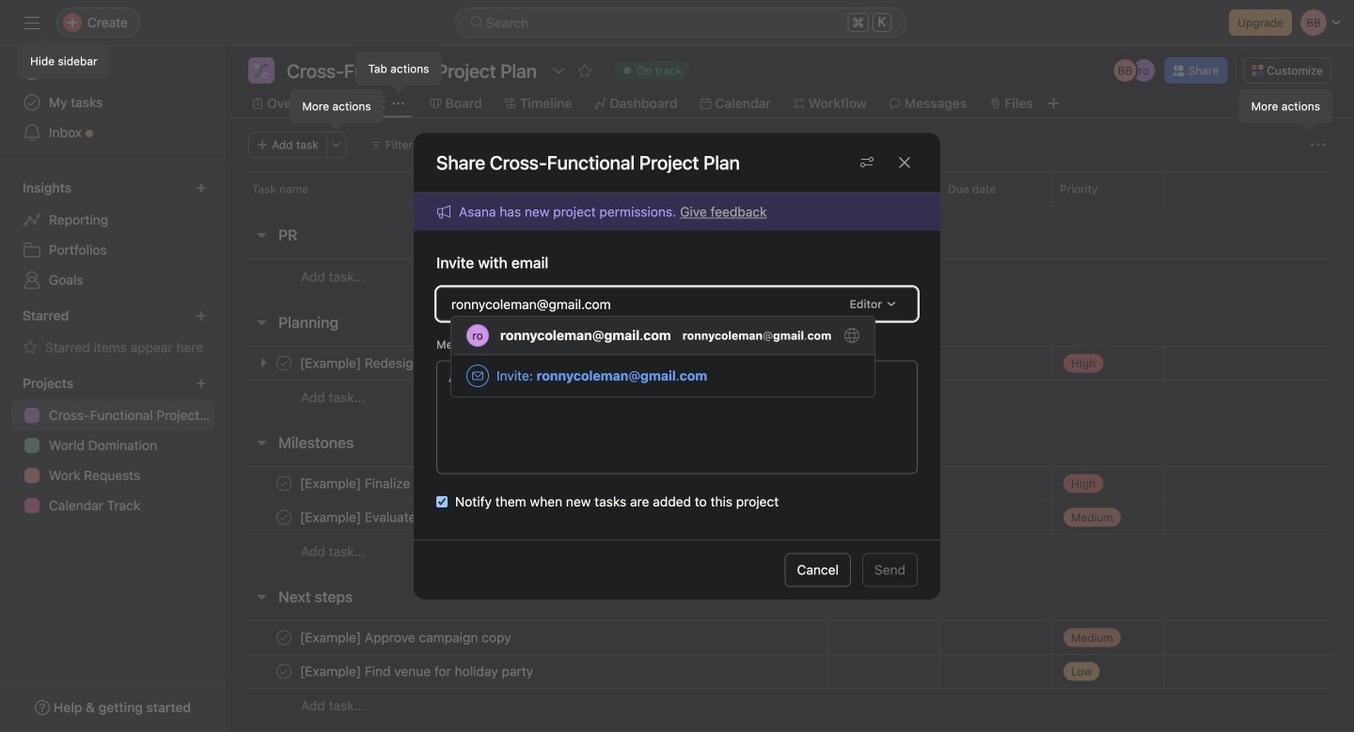 Task type: describe. For each thing, give the bounding box(es) containing it.
header milestones tree grid
[[226, 466, 1354, 569]]

Add members by name or email… text field
[[451, 293, 836, 315]]

mark complete image for [example] finalize budget cell
[[273, 473, 295, 495]]

[example] finalize budget cell
[[226, 466, 828, 501]]

[example] approve campaign copy cell
[[226, 621, 828, 656]]

hide sidebar image
[[24, 15, 39, 30]]

starred element
[[0, 299, 226, 367]]

mark complete image for [example] approve campaign copy cell
[[273, 627, 295, 649]]

line_and_symbols image
[[254, 63, 269, 78]]

project permissions image
[[860, 155, 875, 170]]

task name text field for mark complete 'icon' inside [example] approve campaign copy cell
[[296, 663, 539, 681]]

collapse task list for this group image for [example] approve campaign copy cell
[[254, 590, 269, 605]]

global element
[[0, 46, 226, 159]]

close this dialog image
[[897, 155, 912, 170]]

mark complete checkbox for task name text box inside the "[example] evaluate new email marketing platform" cell
[[273, 506, 295, 529]]

mark complete checkbox for task name text box inside the [example] find venue for holiday party cell
[[273, 661, 295, 683]]

Task name text field
[[296, 474, 463, 493]]



Task type: locate. For each thing, give the bounding box(es) containing it.
task name text field inside the "[example] evaluate new email marketing platform" cell
[[296, 508, 605, 527]]

mark complete image for [example] find venue for holiday party cell
[[273, 661, 295, 683]]

mark complete checkbox for task name text box in [example] approve campaign copy cell
[[273, 627, 295, 649]]

[example] find venue for holiday party cell
[[226, 655, 828, 689]]

mark complete image inside [example] approve campaign copy cell
[[273, 627, 295, 649]]

task name text field inside [example] find venue for holiday party cell
[[296, 663, 539, 681]]

header planning tree grid
[[226, 346, 1354, 415]]

None checkbox
[[436, 496, 448, 508]]

0 vertical spatial task name text field
[[296, 508, 605, 527]]

2 collapse task list for this group image from the top
[[254, 315, 269, 330]]

0 vertical spatial collapse task list for this group image
[[254, 228, 269, 243]]

1 vertical spatial collapse task list for this group image
[[254, 590, 269, 605]]

collapse task list for this group image
[[254, 435, 269, 450], [254, 590, 269, 605]]

tooltip
[[19, 39, 109, 77], [357, 53, 441, 90], [291, 90, 382, 128], [1240, 90, 1332, 128]]

[example] evaluate new email marketing platform cell
[[226, 500, 828, 535]]

dialog
[[414, 133, 940, 600]]

task name text field for mark complete 'icon' in the [example] finalize budget cell
[[296, 508, 605, 527]]

0 vertical spatial collapse task list for this group image
[[254, 435, 269, 450]]

1 collapse task list for this group image from the top
[[254, 435, 269, 450]]

mark complete image inside the "[example] evaluate new email marketing platform" cell
[[273, 506, 295, 529]]

1 task name text field from the top
[[296, 508, 605, 527]]

mark complete checkbox inside the "[example] evaluate new email marketing platform" cell
[[273, 506, 295, 529]]

mark complete checkbox for task name text field
[[273, 473, 295, 495]]

Add a message text field
[[436, 360, 918, 474]]

collapse task list for this group image for [example] finalize budget cell
[[254, 435, 269, 450]]

mark complete checkbox inside [example] approve campaign copy cell
[[273, 627, 295, 649]]

1 vertical spatial collapse task list for this group image
[[254, 315, 269, 330]]

4 mark complete image from the top
[[273, 661, 295, 683]]

mark complete image for the "[example] evaluate new email marketing platform" cell
[[273, 506, 295, 529]]

mark complete image
[[273, 473, 295, 495], [273, 506, 295, 529], [273, 627, 295, 649], [273, 661, 295, 683]]

3 task name text field from the top
[[296, 663, 539, 681]]

mark complete checkbox inside [example] find venue for holiday party cell
[[273, 661, 295, 683]]

2 mark complete image from the top
[[273, 506, 295, 529]]

2 mark complete checkbox from the top
[[273, 506, 295, 529]]

mark complete image inside [example] finalize budget cell
[[273, 473, 295, 495]]

Task name text field
[[296, 508, 605, 527], [296, 629, 517, 648], [296, 663, 539, 681]]

3 mark complete image from the top
[[273, 627, 295, 649]]

projects element
[[0, 367, 226, 525]]

1 vertical spatial task name text field
[[296, 629, 517, 648]]

None text field
[[282, 57, 542, 84]]

task name text field inside [example] approve campaign copy cell
[[296, 629, 517, 648]]

Mark complete checkbox
[[273, 473, 295, 495], [273, 506, 295, 529], [273, 627, 295, 649], [273, 661, 295, 683]]

3 mark complete checkbox from the top
[[273, 627, 295, 649]]

list box
[[451, 317, 875, 397]]

2 collapse task list for this group image from the top
[[254, 590, 269, 605]]

banner
[[436, 201, 767, 222]]

row
[[226, 171, 1354, 206], [248, 205, 1332, 207], [226, 259, 1354, 294], [226, 380, 1354, 415], [226, 466, 1354, 501], [226, 500, 1354, 535], [226, 534, 1354, 569], [226, 621, 1354, 656], [226, 655, 1354, 689], [226, 688, 1354, 723]]

2 task name text field from the top
[[296, 629, 517, 648]]

add to starred image
[[577, 63, 593, 78]]

mark complete checkbox inside [example] finalize budget cell
[[273, 473, 295, 495]]

header next steps tree grid
[[226, 621, 1354, 723]]

insights element
[[0, 171, 226, 299]]

2 vertical spatial task name text field
[[296, 663, 539, 681]]

collapse task list for this group image
[[254, 228, 269, 243], [254, 315, 269, 330]]

1 mark complete image from the top
[[273, 473, 295, 495]]

1 collapse task list for this group image from the top
[[254, 228, 269, 243]]

1 mark complete checkbox from the top
[[273, 473, 295, 495]]

4 mark complete checkbox from the top
[[273, 661, 295, 683]]

mark complete image inside [example] find venue for holiday party cell
[[273, 661, 295, 683]]



Task type: vqa. For each thing, say whether or not it's contained in the screenshot.
'rounds' in What we've accomplished Turn 1: Giraffe DNA Testing Turn 2: Samples Collected Turn 3: Testing to begin Turn 4: Final testing rounds
no



